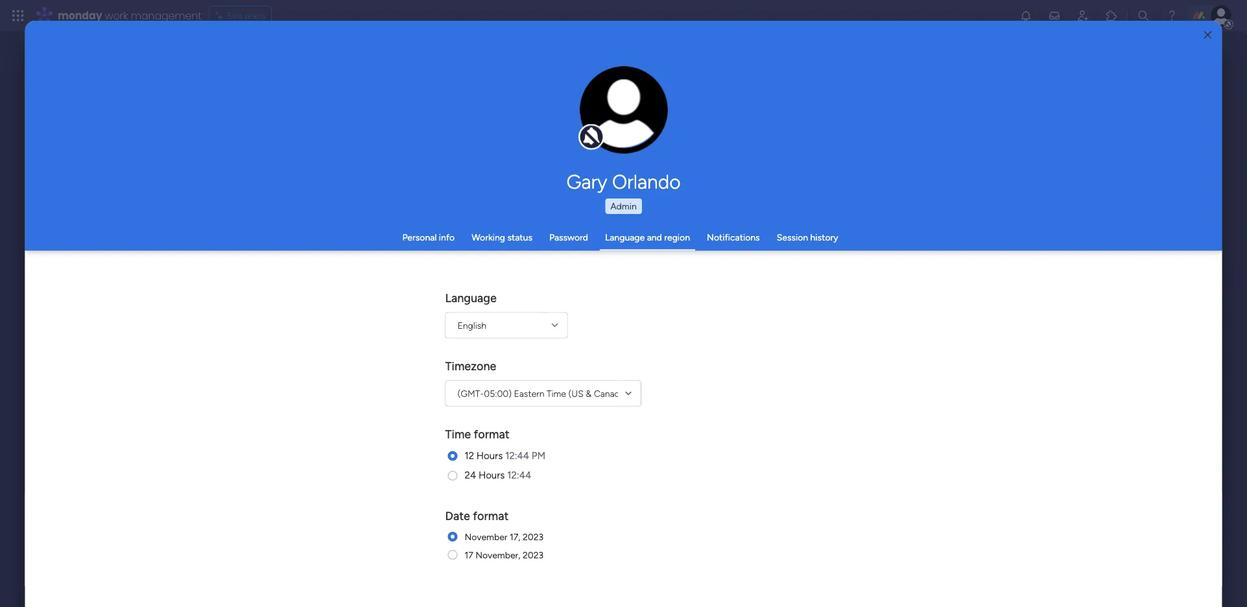 Task type: describe. For each thing, give the bounding box(es) containing it.
date
[[445, 509, 470, 523]]

05:00)
[[484, 388, 512, 399]]

17
[[465, 549, 473, 561]]

session
[[777, 232, 808, 243]]

monday work management
[[58, 8, 202, 23]]

personal
[[402, 232, 437, 243]]

1 vertical spatial time
[[445, 428, 471, 441]]

gary orlando dialog
[[25, 21, 1223, 607]]

session history
[[777, 232, 839, 243]]

gary orlando image
[[1211, 5, 1232, 26]]

personal info link
[[402, 232, 455, 243]]

format for time format
[[474, 428, 510, 441]]

session history link
[[777, 232, 839, 243]]

help image
[[1166, 9, 1179, 22]]

language and region
[[605, 232, 690, 243]]

change
[[597, 117, 626, 127]]

timezone
[[445, 359, 497, 373]]

orlando
[[612, 170, 681, 193]]

see
[[227, 10, 242, 21]]

working
[[472, 232, 505, 243]]

language for language
[[445, 291, 497, 305]]

info
[[439, 232, 455, 243]]

search everything image
[[1137, 9, 1150, 22]]

inbox image
[[1048, 9, 1061, 22]]

pm
[[532, 450, 546, 462]]

november,
[[476, 549, 521, 561]]

english
[[458, 320, 487, 331]]

(us
[[569, 388, 584, 399]]

language and region link
[[605, 232, 690, 243]]

notifications
[[707, 232, 760, 243]]

change profile picture button
[[580, 66, 668, 154]]

time format
[[445, 428, 510, 441]]

november
[[465, 531, 508, 542]]

password
[[549, 232, 588, 243]]

notifications image
[[1020, 9, 1033, 22]]

notifications link
[[707, 232, 760, 243]]

see plans
[[227, 10, 266, 21]]

november 17, 2023
[[465, 531, 544, 542]]

hours for 24 hours
[[479, 470, 505, 481]]

status
[[508, 232, 533, 243]]

history
[[811, 232, 839, 243]]

personal info
[[402, 232, 455, 243]]

24
[[465, 470, 476, 481]]

2023 for november 17, 2023
[[523, 531, 544, 542]]

12:44 for 12:44 pm
[[505, 450, 529, 462]]



Task type: vqa. For each thing, say whether or not it's contained in the screenshot.
Reset Tw menu item
no



Task type: locate. For each thing, give the bounding box(es) containing it.
language
[[605, 232, 645, 243], [445, 291, 497, 305]]

1 horizontal spatial time
[[547, 388, 566, 399]]

close image
[[1204, 30, 1212, 40]]

gary orlando button
[[445, 170, 802, 193]]

17 november, 2023
[[465, 549, 544, 561]]

password link
[[549, 232, 588, 243]]

format for date format
[[473, 509, 509, 523]]

1 vertical spatial hours
[[479, 470, 505, 481]]

1 horizontal spatial language
[[605, 232, 645, 243]]

eastern
[[514, 388, 545, 399]]

format up november
[[473, 509, 509, 523]]

apps image
[[1105, 9, 1118, 22]]

12
[[465, 450, 474, 462]]

hours right 12
[[477, 450, 503, 462]]

2023 right 17,
[[523, 531, 544, 542]]

gary
[[567, 170, 607, 193]]

hours right 24
[[479, 470, 505, 481]]

see plans button
[[209, 6, 272, 25]]

select product image
[[12, 9, 25, 22]]

0 horizontal spatial time
[[445, 428, 471, 441]]

time left (us
[[547, 388, 566, 399]]

format up 12 hours 12:44 pm
[[474, 428, 510, 441]]

2023 down november 17, 2023
[[523, 549, 544, 561]]

2 2023 from the top
[[523, 549, 544, 561]]

region
[[664, 232, 690, 243]]

hours
[[477, 450, 503, 462], [479, 470, 505, 481]]

0 vertical spatial hours
[[477, 450, 503, 462]]

&
[[586, 388, 592, 399]]

2023
[[523, 531, 544, 542], [523, 549, 544, 561]]

1 vertical spatial 2023
[[523, 549, 544, 561]]

0 vertical spatial format
[[474, 428, 510, 441]]

and
[[647, 232, 662, 243]]

0 vertical spatial 2023
[[523, 531, 544, 542]]

0 vertical spatial 12:44
[[505, 450, 529, 462]]

24 hours 12:44
[[465, 470, 531, 481]]

time up 12
[[445, 428, 471, 441]]

date format
[[445, 509, 509, 523]]

12:44 left pm
[[505, 450, 529, 462]]

management
[[131, 8, 202, 23]]

12:44
[[505, 450, 529, 462], [507, 470, 531, 481]]

invite members image
[[1077, 9, 1090, 22]]

(gmt-05:00) eastern time (us & canada)
[[458, 388, 628, 399]]

(gmt-
[[458, 388, 484, 399]]

canada)
[[594, 388, 628, 399]]

monday
[[58, 8, 102, 23]]

12 hours 12:44 pm
[[465, 450, 546, 462]]

language up english on the bottom
[[445, 291, 497, 305]]

work
[[105, 8, 128, 23]]

picture
[[611, 128, 637, 138]]

language for language and region
[[605, 232, 645, 243]]

time
[[547, 388, 566, 399], [445, 428, 471, 441]]

0 vertical spatial language
[[605, 232, 645, 243]]

12:44 down 12 hours 12:44 pm
[[507, 470, 531, 481]]

1 2023 from the top
[[523, 531, 544, 542]]

profile
[[628, 117, 652, 127]]

plans
[[245, 10, 266, 21]]

12:44 for 12:44
[[507, 470, 531, 481]]

format
[[474, 428, 510, 441], [473, 509, 509, 523]]

change profile picture
[[597, 117, 652, 138]]

gary orlando
[[567, 170, 681, 193]]

1 vertical spatial 12:44
[[507, 470, 531, 481]]

working status link
[[472, 232, 533, 243]]

17,
[[510, 531, 521, 542]]

0 vertical spatial time
[[547, 388, 566, 399]]

0 horizontal spatial language
[[445, 291, 497, 305]]

admin
[[611, 201, 637, 212]]

language left the and
[[605, 232, 645, 243]]

working status
[[472, 232, 533, 243]]

2023 for 17 november, 2023
[[523, 549, 544, 561]]

1 vertical spatial language
[[445, 291, 497, 305]]

hours for 12 hours
[[477, 450, 503, 462]]

1 vertical spatial format
[[473, 509, 509, 523]]



